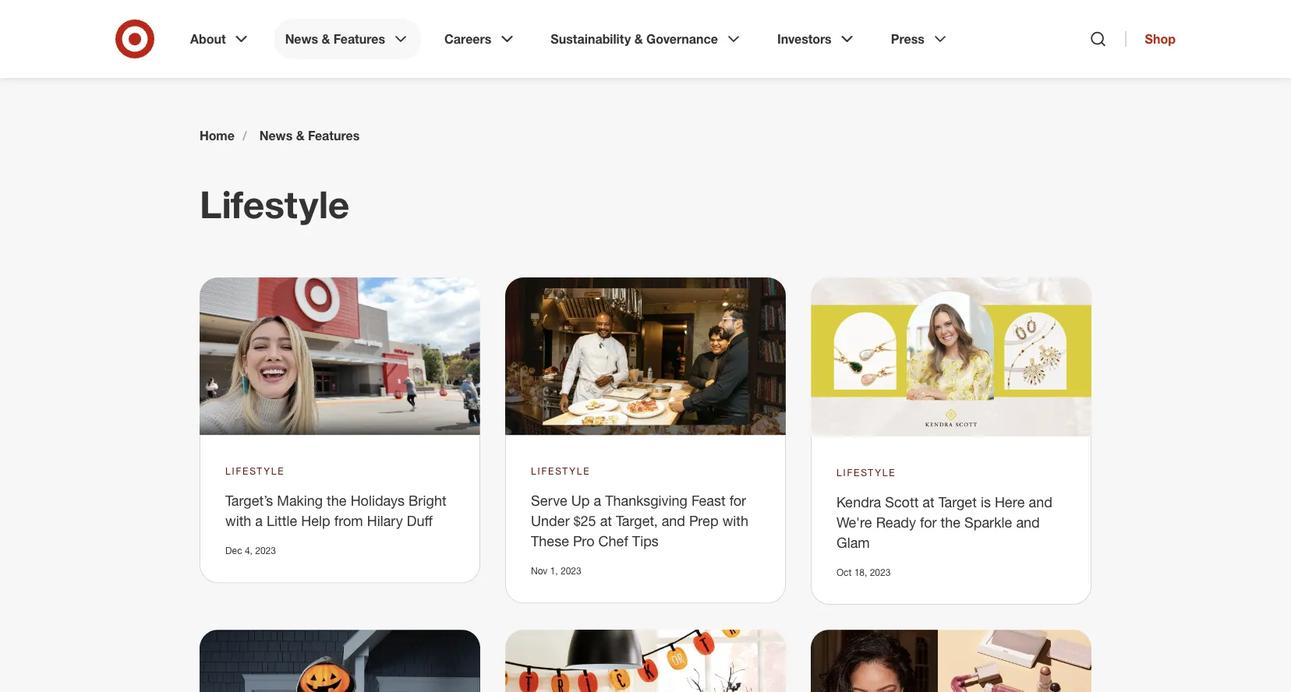 Task type: describe. For each thing, give the bounding box(es) containing it.
target's making the holidays bright with a little help from hilary duff link
[[225, 493, 447, 530]]

serve
[[531, 493, 568, 509]]

duff
[[407, 513, 433, 530]]

hilary
[[367, 513, 403, 530]]

prep
[[689, 513, 719, 530]]

from
[[334, 513, 363, 530]]

careers link
[[434, 19, 527, 59]]

0 vertical spatial features
[[334, 31, 385, 46]]

target's making the holidays bright with a little help from hilary duff
[[225, 493, 447, 530]]

18,
[[854, 566, 868, 578]]

here
[[995, 494, 1025, 510]]

1 vertical spatial news & features link
[[260, 128, 360, 143]]

help
[[301, 513, 330, 530]]

scott
[[885, 494, 919, 510]]

lifestyle for serve
[[531, 466, 591, 477]]

2023 for $25
[[561, 565, 582, 577]]

for inside serve up a thanksgiving feast for under $25 at target, and prep with these pro chef tips
[[730, 493, 746, 509]]

1 horizontal spatial &
[[322, 31, 330, 46]]

home link
[[200, 128, 235, 143]]

0 vertical spatial news
[[285, 31, 318, 46]]

oct 18, 2023
[[837, 566, 891, 578]]

dec 4, 2023
[[225, 545, 276, 557]]

lifestyle for kendra
[[837, 467, 896, 478]]

thanksgiving
[[605, 493, 688, 509]]

a inside target's making the holidays bright with a little help from hilary duff
[[255, 513, 263, 530]]

dec
[[225, 545, 242, 557]]

press
[[891, 31, 925, 46]]

shop link
[[1126, 31, 1176, 47]]

the inside target's making the holidays bright with a little help from hilary duff
[[327, 493, 347, 509]]

under
[[531, 513, 570, 530]]

0 horizontal spatial &
[[296, 128, 305, 143]]

kendra scott at target is here and we're ready for the sparkle and glam
[[837, 494, 1053, 551]]

about link
[[179, 19, 262, 59]]

the inside kendra scott at target is here and we're ready for the sparkle and glam
[[941, 514, 961, 531]]

investors
[[777, 31, 832, 46]]

and down here
[[1016, 514, 1040, 531]]

1 vertical spatial features
[[308, 128, 360, 143]]

2023 for we're
[[870, 566, 891, 578]]

tips
[[632, 533, 659, 550]]

press link
[[880, 19, 961, 59]]

with inside serve up a thanksgiving feast for under $25 at target, and prep with these pro chef tips
[[723, 513, 749, 530]]

target,
[[616, 513, 658, 530]]

4,
[[245, 545, 253, 557]]

about
[[190, 31, 226, 46]]

serve up a thanksgiving feast for under $25 at target, and prep with these pro chef tips
[[531, 493, 749, 550]]

ready
[[876, 514, 916, 531]]

serve up a thanksgiving feast for under $25 at target, and prep with these pro chef tips link
[[531, 493, 749, 550]]



Task type: locate. For each thing, give the bounding box(es) containing it.
at inside serve up a thanksgiving feast for under $25 at target, and prep with these pro chef tips
[[600, 513, 612, 530]]

news
[[285, 31, 318, 46], [260, 128, 293, 143]]

investors link
[[767, 19, 868, 59]]

2 horizontal spatial 2023
[[870, 566, 891, 578]]

making
[[277, 493, 323, 509]]

kendra scott at target is here and we're ready for the sparkle and glam link
[[837, 494, 1053, 551]]

0 horizontal spatial at
[[600, 513, 612, 530]]

the up from
[[327, 493, 347, 509]]

lifestyle link up target's
[[225, 465, 285, 479]]

1 horizontal spatial for
[[920, 514, 937, 531]]

sustainability & governance
[[551, 31, 718, 46]]

lifestyle link for target's
[[225, 465, 285, 479]]

1 vertical spatial news & features
[[260, 128, 360, 143]]

for right ready
[[920, 514, 937, 531]]

0 vertical spatial the
[[327, 493, 347, 509]]

news & features
[[285, 31, 385, 46], [260, 128, 360, 143]]

and
[[1029, 494, 1053, 510], [662, 513, 686, 530], [1016, 514, 1040, 531]]

holidays
[[351, 493, 405, 509]]

2023 right "1,"
[[561, 565, 582, 577]]

a smiling chef mitchell prepares food dishes alongside two people wearing all black professional attire. image
[[505, 278, 786, 436]]

is
[[981, 494, 991, 510]]

0 vertical spatial a
[[594, 493, 601, 509]]

0 vertical spatial at
[[923, 494, 935, 510]]

three kendra scott necklaces; kendra scott wearing a yellow top; and kendra scott earrings and necklace. image
[[811, 278, 1092, 437]]

2 horizontal spatial &
[[635, 31, 643, 46]]

0 vertical spatial news & features link
[[274, 19, 421, 59]]

& inside "link"
[[635, 31, 643, 46]]

lifestyle link
[[225, 465, 285, 479], [531, 465, 591, 479], [837, 465, 896, 479]]

lifestyle link for serve
[[531, 465, 591, 479]]

1 horizontal spatial with
[[723, 513, 749, 530]]

lifestyle for target's
[[225, 466, 285, 477]]

chef
[[599, 533, 628, 550]]

a
[[594, 493, 601, 509], [255, 513, 263, 530]]

1 vertical spatial at
[[600, 513, 612, 530]]

nov
[[531, 565, 548, 577]]

features
[[334, 31, 385, 46], [308, 128, 360, 143]]

1 horizontal spatial the
[[941, 514, 961, 531]]

1 vertical spatial the
[[941, 514, 961, 531]]

0 horizontal spatial lifestyle link
[[225, 465, 285, 479]]

nov 1, 2023
[[531, 565, 582, 577]]

up
[[571, 493, 590, 509]]

1 vertical spatial for
[[920, 514, 937, 531]]

home
[[200, 128, 235, 143]]

and inside serve up a thanksgiving feast for under $25 at target, and prep with these pro chef tips
[[662, 513, 686, 530]]

1 with from the left
[[225, 513, 251, 530]]

feast
[[692, 493, 726, 509]]

target
[[939, 494, 977, 510]]

and right here
[[1029, 494, 1053, 510]]

&
[[322, 31, 330, 46], [635, 31, 643, 46], [296, 128, 305, 143]]

0 horizontal spatial for
[[730, 493, 746, 509]]

lifestyle link for kendra
[[837, 465, 896, 479]]

at
[[923, 494, 935, 510], [600, 513, 612, 530]]

for
[[730, 493, 746, 509], [920, 514, 937, 531]]

at inside kendra scott at target is here and we're ready for the sparkle and glam
[[923, 494, 935, 510]]

actress hilary duff smiling outside a target store. image
[[200, 278, 480, 436]]

sparkle
[[965, 514, 1013, 531]]

sustainability
[[551, 31, 631, 46]]

2 with from the left
[[723, 513, 749, 530]]

a down target's
[[255, 513, 263, 530]]

0 horizontal spatial a
[[255, 513, 263, 530]]

with right prep
[[723, 513, 749, 530]]

governance
[[647, 31, 718, 46]]

we're
[[837, 514, 872, 531]]

lifestyle link up the serve
[[531, 465, 591, 479]]

target's
[[225, 493, 273, 509]]

pro
[[573, 533, 595, 550]]

a right up
[[594, 493, 601, 509]]

2023 for little
[[255, 545, 276, 557]]

0 horizontal spatial the
[[327, 493, 347, 509]]

the down target
[[941, 514, 961, 531]]

these
[[531, 533, 569, 550]]

kendra
[[837, 494, 881, 510]]

the
[[327, 493, 347, 509], [941, 514, 961, 531]]

0 horizontal spatial with
[[225, 513, 251, 530]]

news & features link
[[274, 19, 421, 59], [260, 128, 360, 143]]

2023 right 4,
[[255, 545, 276, 557]]

shop
[[1145, 31, 1176, 46]]

2 horizontal spatial lifestyle link
[[837, 465, 896, 479]]

careers
[[445, 31, 492, 46]]

a inside serve up a thanksgiving feast for under $25 at target, and prep with these pro chef tips
[[594, 493, 601, 509]]

at right the $25
[[600, 513, 612, 530]]

for right feast
[[730, 493, 746, 509]]

for inside kendra scott at target is here and we're ready for the sparkle and glam
[[920, 514, 937, 531]]

1 vertical spatial news
[[260, 128, 293, 143]]

sustainability & governance link
[[540, 19, 754, 59]]

2023
[[255, 545, 276, 557], [561, 565, 582, 577], [870, 566, 891, 578]]

1 horizontal spatial 2023
[[561, 565, 582, 577]]

1 horizontal spatial a
[[594, 493, 601, 509]]

1,
[[550, 565, 558, 577]]

little
[[267, 513, 297, 530]]

bright
[[409, 493, 447, 509]]

with
[[225, 513, 251, 530], [723, 513, 749, 530]]

0 vertical spatial for
[[730, 493, 746, 509]]

2023 right "18,"
[[870, 566, 891, 578]]

1 horizontal spatial lifestyle link
[[531, 465, 591, 479]]

at right scott
[[923, 494, 935, 510]]

glam
[[837, 534, 870, 551]]

with inside target's making the holidays bright with a little help from hilary duff
[[225, 513, 251, 530]]

lifestyle link up kendra
[[837, 465, 896, 479]]

1 horizontal spatial at
[[923, 494, 935, 510]]

lifestyle
[[200, 181, 350, 227], [225, 466, 285, 477], [531, 466, 591, 477], [837, 467, 896, 478]]

1 vertical spatial a
[[255, 513, 263, 530]]

oct
[[837, 566, 852, 578]]

$25
[[574, 513, 596, 530]]

0 vertical spatial news & features
[[285, 31, 385, 46]]

0 horizontal spatial 2023
[[255, 545, 276, 557]]

with down target's
[[225, 513, 251, 530]]

and left prep
[[662, 513, 686, 530]]



Task type: vqa. For each thing, say whether or not it's contained in the screenshot.


